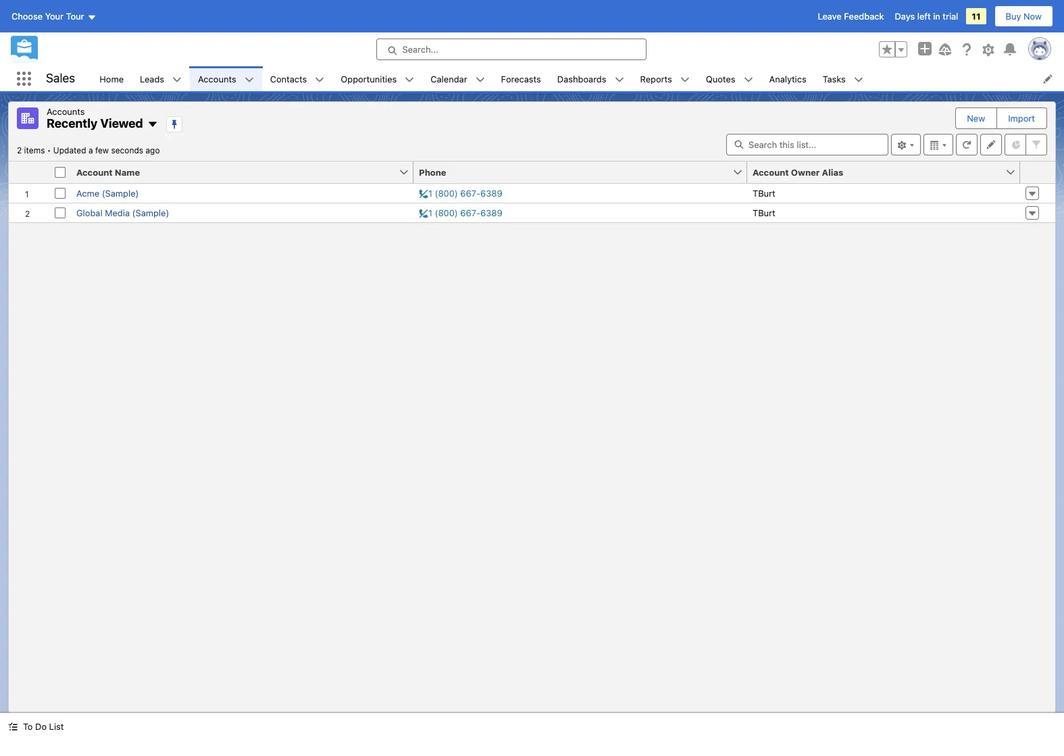Task type: locate. For each thing, give the bounding box(es) containing it.
action element
[[1021, 161, 1056, 184]]

0 horizontal spatial account
[[76, 167, 113, 177]]

forecasts link
[[493, 66, 549, 91]]

text default image left contacts
[[244, 75, 254, 84]]

accounts link
[[190, 66, 244, 91]]

0 vertical spatial accounts
[[198, 73, 236, 84]]

a
[[88, 145, 93, 155]]

acme
[[76, 188, 99, 198]]

text default image inside "leads" 'list item'
[[172, 75, 182, 84]]

choose your tour button
[[11, 5, 97, 27]]

account
[[76, 167, 113, 177], [753, 167, 789, 177]]

text default image right leads
[[172, 75, 182, 84]]

11
[[972, 11, 981, 22]]

now
[[1024, 11, 1042, 22]]

dashboards
[[558, 73, 607, 84]]

viewed
[[100, 116, 143, 130]]

accounts down sales
[[47, 106, 85, 117]]

alias
[[822, 167, 844, 177]]

ago
[[146, 145, 160, 155]]

account owner alias element
[[748, 161, 1029, 184]]

buy now
[[1006, 11, 1042, 22]]

calendar list item
[[423, 66, 493, 91]]

phone
[[419, 167, 447, 177]]

text default image for contacts
[[315, 75, 325, 84]]

trial
[[943, 11, 959, 22]]

1 vertical spatial tburt
[[753, 207, 776, 218]]

contacts list item
[[262, 66, 333, 91]]

tburt for global media (sample)
[[753, 207, 776, 218]]

tasks
[[823, 73, 846, 84]]

text default image right calendar on the left
[[476, 75, 485, 84]]

text default image right quotes
[[744, 75, 753, 84]]

account owner alias button
[[748, 161, 1006, 183]]

account name
[[76, 167, 140, 177]]

Search Recently Viewed list view. search field
[[727, 133, 889, 155]]

1 horizontal spatial accounts
[[198, 73, 236, 84]]

1 horizontal spatial account
[[753, 167, 789, 177]]

media
[[105, 207, 130, 218]]

1 tburt from the top
[[753, 188, 776, 198]]

text default image right tasks
[[854, 75, 864, 84]]

None search field
[[727, 133, 889, 155]]

cell
[[49, 161, 71, 184]]

import button
[[998, 108, 1046, 128]]

accounts right "leads" 'list item'
[[198, 73, 236, 84]]

text default image right reports
[[681, 75, 690, 84]]

2 click to dial disabled image from the top
[[419, 207, 503, 218]]

days
[[895, 11, 915, 22]]

accounts
[[198, 73, 236, 84], [47, 106, 85, 117]]

(sample) up global media (sample) link
[[102, 188, 139, 198]]

opportunities link
[[333, 66, 405, 91]]

updated
[[53, 145, 86, 155]]

text default image inside 'tasks' list item
[[854, 75, 864, 84]]

tburt
[[753, 188, 776, 198], [753, 207, 776, 218]]

text default image left reports
[[615, 75, 624, 84]]

text default image inside 'reports' "list item"
[[681, 75, 690, 84]]

0 vertical spatial tburt
[[753, 188, 776, 198]]

text default image
[[172, 75, 182, 84], [244, 75, 254, 84], [315, 75, 325, 84], [615, 75, 624, 84], [744, 75, 753, 84], [854, 75, 864, 84], [8, 722, 18, 732]]

1 click to dial disabled image from the top
[[419, 188, 503, 198]]

0 horizontal spatial accounts
[[47, 106, 85, 117]]

text default image for calendar
[[476, 75, 485, 84]]

recently viewed|accounts|list view element
[[8, 101, 1056, 713]]

(sample)
[[102, 188, 139, 198], [132, 207, 169, 218]]

0 vertical spatial (sample)
[[102, 188, 139, 198]]

accounts inside list item
[[198, 73, 236, 84]]

text default image up ago
[[147, 119, 158, 130]]

account up acme
[[76, 167, 113, 177]]

(sample) right media
[[132, 207, 169, 218]]

0 vertical spatial click to dial disabled image
[[419, 188, 503, 198]]

leads
[[140, 73, 164, 84]]

acme (sample)
[[76, 188, 139, 198]]

text default image inside 'recently viewed|accounts|list view' element
[[147, 119, 158, 130]]

account left owner
[[753, 167, 789, 177]]

text default image inside contacts "list item"
[[315, 75, 325, 84]]

buy
[[1006, 11, 1022, 22]]

text default image
[[405, 75, 415, 84], [476, 75, 485, 84], [681, 75, 690, 84], [147, 119, 158, 130]]

contacts
[[270, 73, 307, 84]]

text default image left to in the left bottom of the page
[[8, 722, 18, 732]]

to
[[23, 721, 33, 732]]

text default image for quotes
[[744, 75, 753, 84]]

recently viewed
[[47, 116, 143, 130]]

none search field inside 'recently viewed|accounts|list view' element
[[727, 133, 889, 155]]

home link
[[91, 66, 132, 91]]

leave
[[818, 11, 842, 22]]

1 account from the left
[[76, 167, 113, 177]]

text default image inside the calendar list item
[[476, 75, 485, 84]]

1 vertical spatial click to dial disabled image
[[419, 207, 503, 218]]

1 vertical spatial accounts
[[47, 106, 85, 117]]

account owner alias
[[753, 167, 844, 177]]

click to dial disabled image
[[419, 188, 503, 198], [419, 207, 503, 218]]

group
[[879, 41, 908, 57]]

text default image for reports
[[681, 75, 690, 84]]

text default image inside opportunities list item
[[405, 75, 415, 84]]

text default image inside quotes list item
[[744, 75, 753, 84]]

calendar link
[[423, 66, 476, 91]]

quotes list item
[[698, 66, 761, 91]]

left
[[918, 11, 931, 22]]

text default image down search...
[[405, 75, 415, 84]]

your
[[45, 11, 64, 22]]

list
[[91, 66, 1065, 91]]

buy now button
[[995, 5, 1054, 27]]

click to dial disabled image for global media (sample)
[[419, 207, 503, 218]]

text default image for tasks
[[854, 75, 864, 84]]

global
[[76, 207, 103, 218]]

2 tburt from the top
[[753, 207, 776, 218]]

global media (sample) link
[[76, 207, 169, 218]]

2 account from the left
[[753, 167, 789, 177]]

tburt for acme (sample)
[[753, 188, 776, 198]]

text default image inside accounts list item
[[244, 75, 254, 84]]

days left in trial
[[895, 11, 959, 22]]

reports link
[[632, 66, 681, 91]]

text default image right contacts
[[315, 75, 325, 84]]

text default image inside "dashboards" list item
[[615, 75, 624, 84]]

account for account name
[[76, 167, 113, 177]]



Task type: vqa. For each thing, say whether or not it's contained in the screenshot.
'new report' button
no



Task type: describe. For each thing, give the bounding box(es) containing it.
analytics
[[770, 73, 807, 84]]

text default image for leads
[[172, 75, 182, 84]]

import
[[1009, 113, 1036, 124]]

account name element
[[71, 161, 422, 184]]

list containing home
[[91, 66, 1065, 91]]

analytics link
[[761, 66, 815, 91]]

leave feedback link
[[818, 11, 884, 22]]

choose
[[11, 11, 43, 22]]

to do list
[[23, 721, 64, 732]]

text default image for accounts
[[244, 75, 254, 84]]

acme (sample) link
[[76, 188, 139, 198]]

choose your tour
[[11, 11, 84, 22]]

action image
[[1021, 161, 1056, 183]]

recently viewed grid
[[9, 161, 1056, 223]]

calendar
[[431, 73, 467, 84]]

dashboards list item
[[549, 66, 632, 91]]

accounts list item
[[190, 66, 262, 91]]

tour
[[66, 11, 84, 22]]

seconds
[[111, 145, 143, 155]]

leads list item
[[132, 66, 190, 91]]

opportunities list item
[[333, 66, 423, 91]]

forecasts
[[501, 73, 541, 84]]

new button
[[957, 108, 996, 128]]

sales
[[46, 71, 75, 85]]

list
[[49, 721, 64, 732]]

recently viewed status
[[17, 145, 53, 155]]

do
[[35, 721, 47, 732]]

global media (sample)
[[76, 207, 169, 218]]

owner
[[791, 167, 820, 177]]

to do list button
[[0, 713, 72, 740]]

search...
[[403, 44, 439, 55]]

item number image
[[9, 161, 49, 183]]

account for account owner alias
[[753, 167, 789, 177]]

items
[[24, 145, 45, 155]]

1 vertical spatial (sample)
[[132, 207, 169, 218]]

2 items • updated a few seconds ago
[[17, 145, 160, 155]]

click to dial disabled image for acme (sample)
[[419, 188, 503, 198]]

reports
[[640, 73, 672, 84]]

leads link
[[132, 66, 172, 91]]

text default image inside to do list button
[[8, 722, 18, 732]]

contacts link
[[262, 66, 315, 91]]

feedback
[[844, 11, 884, 22]]

quotes
[[706, 73, 736, 84]]

phone element
[[414, 161, 756, 184]]

few
[[95, 145, 109, 155]]

recently
[[47, 116, 98, 130]]

new
[[967, 113, 986, 124]]

text default image for opportunities
[[405, 75, 415, 84]]

cell inside recently viewed grid
[[49, 161, 71, 184]]

home
[[100, 73, 124, 84]]

•
[[47, 145, 51, 155]]

2
[[17, 145, 22, 155]]

name
[[115, 167, 140, 177]]

text default image for dashboards
[[615, 75, 624, 84]]

phone button
[[414, 161, 733, 183]]

item number element
[[9, 161, 49, 184]]

tasks link
[[815, 66, 854, 91]]

leave feedback
[[818, 11, 884, 22]]

in
[[934, 11, 941, 22]]

tasks list item
[[815, 66, 872, 91]]

reports list item
[[632, 66, 698, 91]]

quotes link
[[698, 66, 744, 91]]

opportunities
[[341, 73, 397, 84]]

accounts image
[[17, 107, 39, 129]]

account name button
[[71, 161, 399, 183]]

search... button
[[376, 39, 647, 60]]

dashboards link
[[549, 66, 615, 91]]



